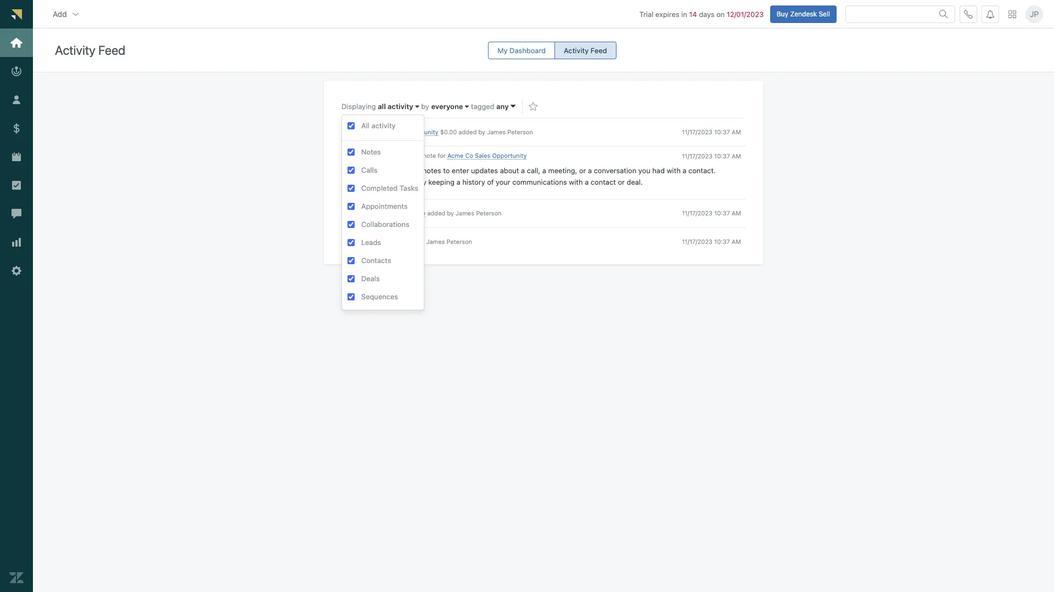 Task type: locate. For each thing, give the bounding box(es) containing it.
0 horizontal spatial caret down image
[[415, 103, 419, 110]]

0 horizontal spatial co
[[377, 129, 385, 136]]

0 vertical spatial with
[[667, 166, 681, 175]]

0 vertical spatial notes
[[361, 148, 381, 157]]

all activity
[[361, 121, 396, 130]]

peterson down zendesk sell employee added by james peterson
[[447, 238, 472, 245]]

opportunity
[[404, 129, 438, 136], [492, 152, 527, 159]]

james down zendesk sell employee added by james peterson
[[426, 238, 445, 245]]

caret down image right any
[[511, 102, 516, 111]]

or down conversation
[[618, 178, 625, 187]]

a right is
[[383, 166, 387, 175]]

of
[[487, 178, 494, 187]]

1 vertical spatial co
[[465, 152, 473, 159]]

am for acme
[[732, 153, 741, 160]]

left
[[407, 152, 416, 159]]

activity
[[55, 43, 95, 58], [564, 46, 589, 55]]

1 11/17/2023 10:37 am from the top
[[682, 129, 741, 136]]

11/17/2023 10:37 am for by
[[682, 129, 741, 136]]

sell up collaborations
[[385, 210, 396, 217]]

sell for zendesk sell added by james peterson
[[385, 238, 396, 245]]

use
[[408, 166, 421, 175]]

caret down image
[[511, 102, 516, 111], [415, 103, 419, 110]]

activity feed
[[55, 43, 125, 58], [564, 46, 607, 55]]

is
[[376, 166, 381, 175]]

2 vertical spatial added
[[398, 238, 416, 245]]

0 vertical spatial opportunity
[[404, 129, 438, 136]]

0 vertical spatial activity
[[388, 102, 413, 111]]

3 11/17/2023 from the top
[[682, 210, 712, 217]]

1 vertical spatial zendesk
[[359, 210, 384, 217]]

am for peterson
[[732, 210, 741, 217]]

note.
[[389, 166, 406, 175]]

Deals checkbox
[[348, 276, 355, 283]]

sell right buy
[[819, 10, 830, 18]]

4 10:37 from the top
[[714, 238, 730, 245]]

11/17/2023 10:37 am
[[682, 129, 741, 136], [682, 153, 741, 160], [682, 210, 741, 217], [682, 238, 741, 245]]

1 horizontal spatial opportunity
[[492, 152, 527, 159]]

by down keeping
[[447, 210, 454, 217]]

completed
[[361, 184, 398, 193]]

Notes checkbox
[[348, 149, 355, 156]]

2 11/17/2023 10:37 am from the top
[[682, 153, 741, 160]]

am
[[732, 129, 741, 136], [732, 153, 741, 160], [732, 210, 741, 217], [732, 238, 741, 245]]

activity right dashboard
[[564, 46, 589, 55]]

or right the meeting,
[[579, 166, 586, 175]]

to
[[443, 166, 450, 175]]

1 horizontal spatial activity feed
[[564, 46, 607, 55]]

about
[[500, 166, 519, 175]]

0 horizontal spatial with
[[569, 178, 583, 187]]

co
[[377, 129, 385, 136], [465, 152, 473, 159]]

tasks
[[400, 184, 418, 193]]

a left call,
[[521, 166, 525, 175]]

notes
[[361, 148, 381, 157], [360, 178, 379, 187]]

2 11/17/2023 from the top
[[682, 153, 712, 160]]

1 vertical spatial sales
[[475, 152, 490, 159]]

james
[[487, 129, 506, 136], [359, 152, 378, 159], [456, 210, 474, 217], [426, 238, 445, 245]]

buy
[[777, 10, 788, 18]]

notes image
[[346, 151, 355, 160]]

feed inside activity feed link
[[591, 46, 607, 55]]

4 11/17/2023 10:37 am from the top
[[682, 238, 741, 245]]

all
[[361, 121, 370, 130]]

sales down the all activity
[[387, 129, 402, 136]]

3 10:37 from the top
[[714, 210, 730, 217]]

co up enter
[[465, 152, 473, 159]]

appointments
[[361, 202, 408, 211]]

2 vertical spatial zendesk
[[359, 238, 384, 245]]

14
[[689, 10, 697, 18]]

by down zendesk sell employee added by james peterson
[[418, 238, 424, 245]]

1 vertical spatial acme co sales opportunity link
[[447, 152, 527, 160]]

acme
[[359, 129, 375, 136], [447, 152, 463, 159]]

1 am from the top
[[732, 129, 741, 136]]

2 horizontal spatial added
[[459, 129, 477, 136]]

am for by
[[732, 129, 741, 136]]

sell for zendesk sell employee added by james peterson
[[385, 210, 396, 217]]

0 horizontal spatial opportunity
[[404, 129, 438, 136]]

1 10:37 from the top
[[714, 129, 730, 136]]

2 am from the top
[[732, 153, 741, 160]]

acme co sales opportunity link up updates
[[447, 152, 527, 160]]

notes up calls
[[361, 148, 381, 157]]

my
[[497, 46, 508, 55]]

acme right all activity "checkbox"
[[359, 129, 375, 136]]

a down enter
[[456, 178, 460, 187]]

acme co sales opportunity link down all activity link
[[359, 129, 438, 136]]

sell down collaborations
[[385, 238, 396, 245]]

1 vertical spatial acme
[[447, 152, 463, 159]]

james peterson left a note for acme co sales opportunity
[[359, 152, 527, 159]]

conversation
[[594, 166, 636, 175]]

sales up updates
[[475, 152, 490, 159]]

0 vertical spatial acme co sales opportunity link
[[359, 129, 438, 136]]

1 11/17/2023 from the top
[[682, 129, 712, 136]]

0 vertical spatial acme
[[359, 129, 375, 136]]

11/17/2023 for acme
[[682, 153, 712, 160]]

0 vertical spatial sales
[[387, 129, 402, 136]]

a up contact at the top right
[[588, 166, 592, 175]]

0 vertical spatial or
[[579, 166, 586, 175]]

caret down image inside all activity link
[[415, 103, 419, 110]]

activity
[[388, 102, 413, 111], [371, 121, 396, 130]]

opportunity up about
[[492, 152, 527, 159]]

co right all
[[377, 129, 385, 136]]

displaying
[[341, 102, 378, 111]]

with down the meeting,
[[569, 178, 583, 187]]

zendesk right buy
[[790, 10, 817, 18]]

added down collaborations
[[398, 238, 416, 245]]

added right $0.00
[[459, 129, 477, 136]]

1 vertical spatial sell
[[385, 210, 396, 217]]

sell
[[819, 10, 830, 18], [385, 210, 396, 217], [385, 238, 396, 245]]

any
[[496, 102, 509, 111]]

zendesk for zendesk sell added by james peterson
[[359, 238, 384, 245]]

this is a note. use notes to enter updates about a call, a meeting, or a conversation you had with a contact. notes are helpful by keeping a history of your communications with a contact or deal.
[[360, 166, 718, 187]]

or
[[579, 166, 586, 175], [618, 178, 625, 187]]

deals
[[361, 275, 380, 283]]

1 horizontal spatial with
[[667, 166, 681, 175]]

trial
[[639, 10, 653, 18]]

zendesk sell link
[[359, 238, 396, 246]]

leads
[[361, 238, 381, 247]]

zendesk
[[790, 10, 817, 18], [359, 210, 384, 217], [359, 238, 384, 245]]

1 horizontal spatial activity
[[564, 46, 589, 55]]

expires
[[655, 10, 679, 18]]

10:37 for peterson
[[714, 210, 730, 217]]

all
[[378, 102, 386, 111]]

all activity
[[378, 102, 413, 111]]

you
[[638, 166, 650, 175]]

a
[[418, 152, 421, 159], [383, 166, 387, 175], [521, 166, 525, 175], [542, 166, 546, 175], [588, 166, 592, 175], [683, 166, 686, 175], [456, 178, 460, 187], [585, 178, 589, 187]]

a left contact at the top right
[[585, 178, 589, 187]]

3 am from the top
[[732, 210, 741, 217]]

3 11/17/2023 10:37 am from the top
[[682, 210, 741, 217]]

employee
[[398, 210, 425, 217]]

caret down image
[[465, 103, 469, 110]]

caret down image right the all activity
[[415, 103, 419, 110]]

communications
[[512, 178, 567, 187]]

with
[[667, 166, 681, 175], [569, 178, 583, 187]]

dashboard
[[509, 46, 546, 55]]

added right the employee
[[427, 210, 445, 217]]

1 horizontal spatial feed
[[591, 46, 607, 55]]

1 horizontal spatial added
[[427, 210, 445, 217]]

0 vertical spatial zendesk
[[790, 10, 817, 18]]

opportunity up note
[[404, 129, 438, 136]]

zendesk products image
[[1008, 10, 1016, 18]]

jp button
[[1025, 5, 1043, 23]]

acme co sales opportunity link
[[359, 129, 438, 136], [447, 152, 527, 160]]

notes down this in the top left of the page
[[360, 178, 379, 187]]

1 vertical spatial activity
[[371, 121, 396, 130]]

contact.
[[688, 166, 716, 175]]

0 vertical spatial co
[[377, 129, 385, 136]]

history
[[462, 178, 485, 187]]

jp
[[1030, 9, 1039, 19]]

acme right the for
[[447, 152, 463, 159]]

10:37
[[714, 129, 730, 136], [714, 153, 730, 160], [714, 210, 730, 217], [714, 238, 730, 245]]

1 horizontal spatial acme
[[447, 152, 463, 159]]

activity down chevron down image
[[55, 43, 95, 58]]

james down any
[[487, 129, 506, 136]]

0 vertical spatial sell
[[819, 10, 830, 18]]

11/17/2023 10:37 am for peterson
[[682, 210, 741, 217]]

by
[[421, 102, 429, 111], [478, 129, 485, 136], [418, 178, 426, 187], [447, 210, 454, 217], [418, 238, 424, 245]]

deal.
[[627, 178, 643, 187]]

peterson
[[507, 129, 533, 136], [379, 152, 405, 159], [476, 210, 502, 217], [447, 238, 472, 245]]

zendesk sell employee added by james peterson
[[359, 210, 502, 217]]

0 horizontal spatial activity
[[55, 43, 95, 58]]

zendesk up collaborations
[[359, 210, 384, 217]]

sales
[[387, 129, 402, 136], [475, 152, 490, 159]]

search image
[[939, 10, 948, 18]]

2 vertical spatial sell
[[385, 238, 396, 245]]

feed
[[98, 43, 125, 58], [591, 46, 607, 55]]

zendesk up contacts
[[359, 238, 384, 245]]

are
[[381, 178, 392, 187]]

tagged
[[471, 102, 494, 111]]

enter
[[452, 166, 469, 175]]

11/17/2023
[[682, 129, 712, 136], [682, 153, 712, 160], [682, 210, 712, 217], [682, 238, 712, 245]]

Appointments checkbox
[[348, 203, 355, 210]]

1 horizontal spatial or
[[618, 178, 625, 187]]

10:37 for acme
[[714, 153, 730, 160]]

by inside this is a note. use notes to enter updates about a call, a meeting, or a conversation you had with a contact. notes are helpful by keeping a history of your communications with a contact or deal.
[[418, 178, 426, 187]]

for
[[438, 152, 446, 159]]

calls
[[361, 166, 377, 175]]

added
[[459, 129, 477, 136], [427, 210, 445, 217], [398, 238, 416, 245]]

peterson down any
[[507, 129, 533, 136]]

10:37 for by
[[714, 129, 730, 136]]

by down use
[[418, 178, 426, 187]]

helpful
[[394, 178, 416, 187]]

1 vertical spatial notes
[[360, 178, 379, 187]]

11/17/2023 10:37 am for acme
[[682, 153, 741, 160]]

add button
[[44, 3, 89, 25]]

Collaborations checkbox
[[348, 221, 355, 228]]

with right had
[[667, 166, 681, 175]]

2 10:37 from the top
[[714, 153, 730, 160]]

a left contact.
[[683, 166, 686, 175]]



Task type: vqa. For each thing, say whether or not it's contained in the screenshot.
call,
yes



Task type: describe. For each thing, give the bounding box(es) containing it.
1 horizontal spatial caret down image
[[511, 102, 516, 111]]

in
[[681, 10, 687, 18]]

note
[[423, 152, 436, 159]]

1 vertical spatial added
[[427, 210, 445, 217]]

contact
[[591, 178, 616, 187]]

by left everyone
[[421, 102, 429, 111]]

buy zendesk sell button
[[770, 5, 837, 23]]

11/17/2023 for by
[[682, 129, 712, 136]]

Leads checkbox
[[348, 239, 355, 247]]

Sequences checkbox
[[348, 294, 355, 301]]

zendesk inside buy zendesk sell button
[[790, 10, 817, 18]]

bell image
[[986, 10, 995, 18]]

0 horizontal spatial acme co sales opportunity link
[[359, 129, 438, 136]]

All activity checkbox
[[348, 122, 355, 130]]

zendesk sell employee link
[[359, 210, 425, 218]]

had
[[652, 166, 665, 175]]

call,
[[527, 166, 540, 175]]

1 vertical spatial with
[[569, 178, 583, 187]]

activity inside activity feed link
[[564, 46, 589, 55]]

zendesk for zendesk sell employee added by james peterson
[[359, 210, 384, 217]]

buy zendesk sell
[[777, 10, 830, 18]]

peterson down of
[[476, 210, 502, 217]]

by down tagged
[[478, 129, 485, 136]]

calls image
[[964, 10, 973, 18]]

on
[[716, 10, 725, 18]]

completed tasks
[[361, 184, 418, 193]]

add
[[53, 9, 67, 18]]

sell inside button
[[819, 10, 830, 18]]

trial expires in 14 days on 12/01/2023
[[639, 10, 764, 18]]

4 am from the top
[[732, 238, 741, 245]]

all activity link
[[378, 102, 419, 111]]

your
[[496, 178, 510, 187]]

meeting,
[[548, 166, 577, 175]]

chevron down image
[[71, 10, 80, 18]]

updates
[[471, 166, 498, 175]]

1 vertical spatial opportunity
[[492, 152, 527, 159]]

$0.00
[[440, 129, 457, 136]]

a right left
[[418, 152, 421, 159]]

Contacts checkbox
[[348, 258, 355, 265]]

0 horizontal spatial or
[[579, 166, 586, 175]]

zendesk sell added by james peterson
[[359, 238, 472, 245]]

my dashboard
[[497, 46, 546, 55]]

notes inside this is a note. use notes to enter updates about a call, a meeting, or a conversation you had with a contact. notes are helpful by keeping a history of your communications with a contact or deal.
[[360, 178, 379, 187]]

james down history
[[456, 210, 474, 217]]

acme co sales opportunity $0.00 added by james peterson
[[359, 129, 533, 136]]

1 vertical spatial or
[[618, 178, 625, 187]]

0 horizontal spatial sales
[[387, 129, 402, 136]]

0 horizontal spatial feed
[[98, 43, 125, 58]]

everyone
[[431, 102, 463, 111]]

days
[[699, 10, 714, 18]]

activity for all activity
[[388, 102, 413, 111]]

sequences
[[361, 293, 398, 301]]

1 horizontal spatial co
[[465, 152, 473, 159]]

keeping
[[428, 178, 455, 187]]

activity for all activity
[[371, 121, 396, 130]]

notes
[[423, 166, 441, 175]]

activity feed link
[[554, 42, 616, 59]]

peterson up note.
[[379, 152, 405, 159]]

0 horizontal spatial acme
[[359, 129, 375, 136]]

0 horizontal spatial activity feed
[[55, 43, 125, 58]]

my dashboard link
[[488, 42, 555, 59]]

1 horizontal spatial acme co sales opportunity link
[[447, 152, 527, 160]]

1 horizontal spatial sales
[[475, 152, 490, 159]]

collaborations
[[361, 220, 409, 229]]

0 horizontal spatial added
[[398, 238, 416, 245]]

james up calls
[[359, 152, 378, 159]]

contacts
[[361, 256, 391, 265]]

Calls checkbox
[[348, 167, 355, 174]]

0 vertical spatial added
[[459, 129, 477, 136]]

11/17/2023 for peterson
[[682, 210, 712, 217]]

zendesk image
[[9, 572, 24, 586]]

12/01/2023
[[727, 10, 764, 18]]

4 11/17/2023 from the top
[[682, 238, 712, 245]]

this
[[360, 166, 374, 175]]

Completed Tasks checkbox
[[348, 185, 355, 192]]

a right call,
[[542, 166, 546, 175]]



